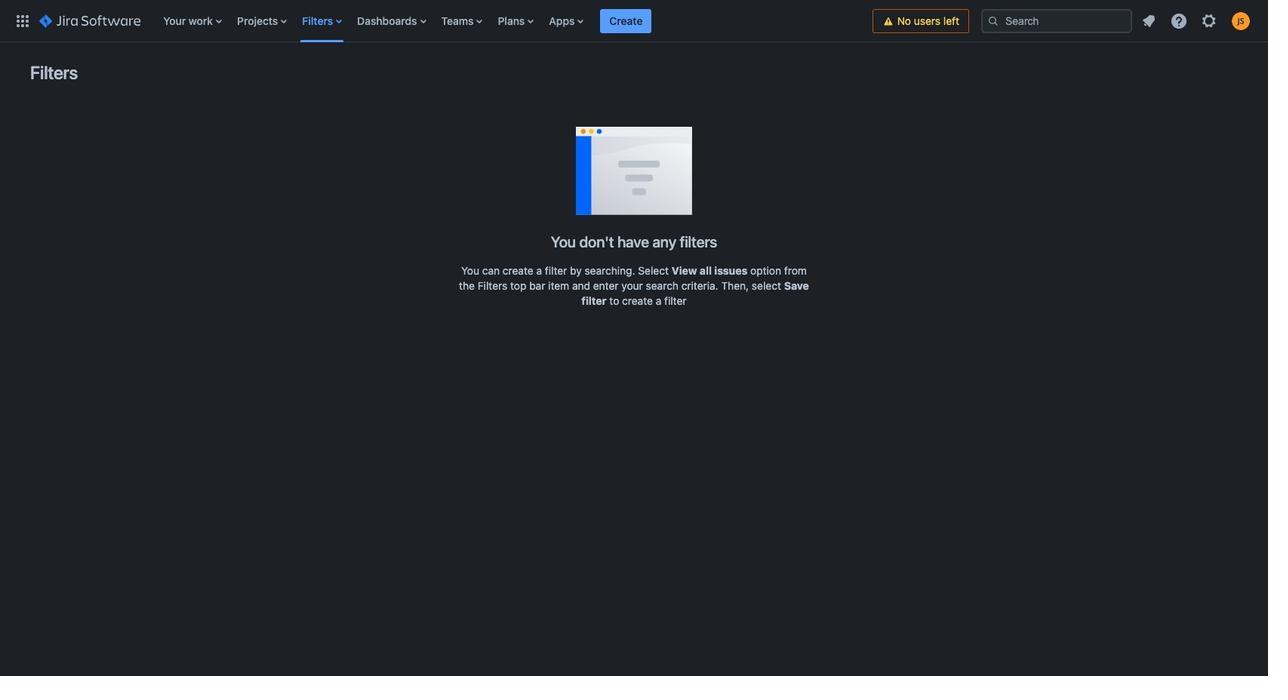 Task type: locate. For each thing, give the bounding box(es) containing it.
notifications image
[[1141, 12, 1159, 30]]

None search field
[[982, 9, 1133, 33]]

Search field
[[982, 9, 1133, 33]]

list item
[[601, 0, 652, 42]]

banner
[[0, 0, 1269, 42]]

jira software image
[[39, 12, 141, 30], [39, 12, 141, 30]]

list
[[156, 0, 873, 42], [1136, 7, 1260, 34]]



Task type: vqa. For each thing, say whether or not it's contained in the screenshot.
Help image
yes



Task type: describe. For each thing, give the bounding box(es) containing it.
0 horizontal spatial list
[[156, 0, 873, 42]]

settings image
[[1201, 12, 1219, 30]]

search image
[[988, 15, 1000, 27]]

appswitcher icon image
[[14, 12, 32, 30]]

primary element
[[9, 0, 873, 42]]

your profile and settings image
[[1233, 12, 1251, 30]]

help image
[[1171, 12, 1189, 30]]

1 horizontal spatial list
[[1136, 7, 1260, 34]]



